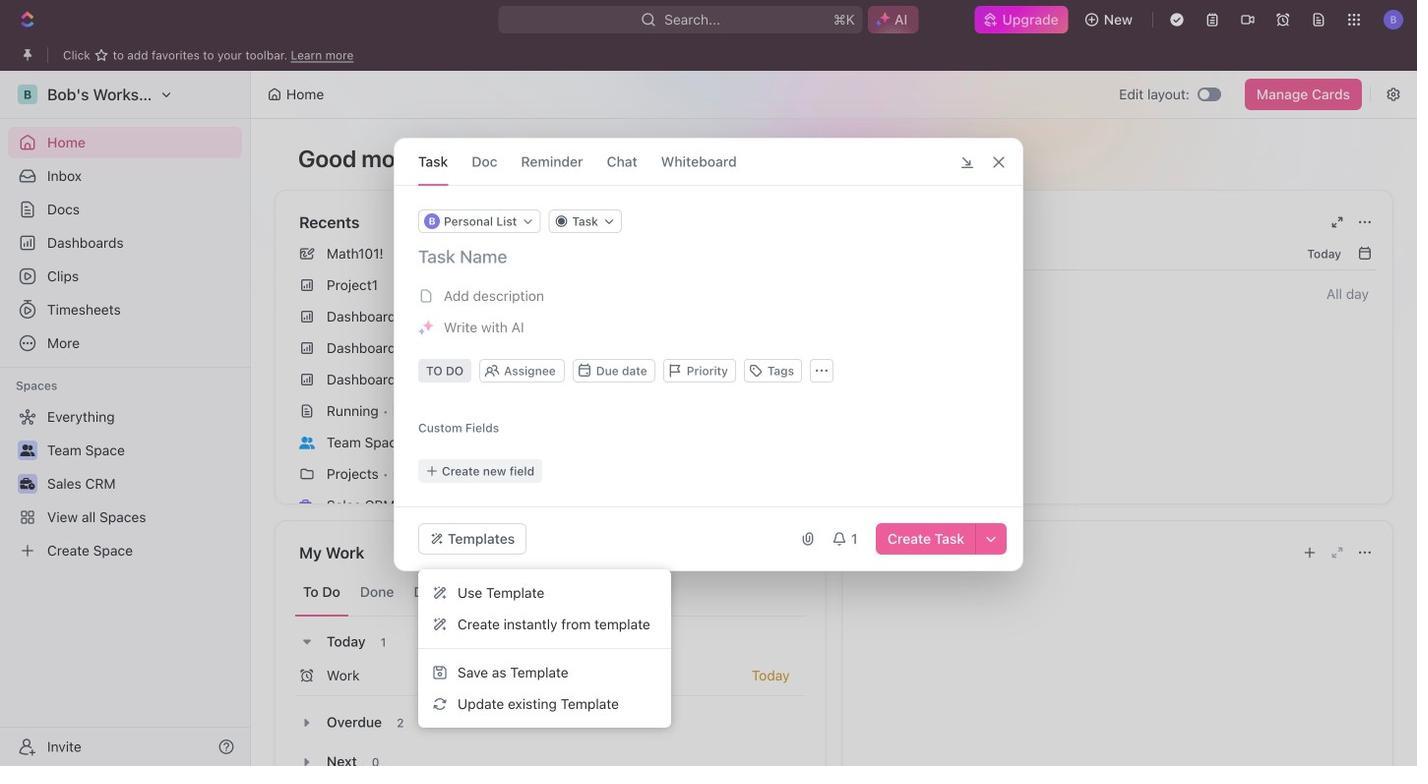 Task type: describe. For each thing, give the bounding box(es) containing it.
business time image
[[299, 500, 315, 512]]



Task type: locate. For each thing, give the bounding box(es) containing it.
user group image
[[299, 437, 315, 449]]

tab list
[[295, 569, 806, 617]]

tree inside sidebar navigation
[[8, 402, 242, 567]]

sidebar navigation
[[0, 71, 251, 767]]

dialog
[[394, 138, 1024, 572]]

tree
[[8, 402, 242, 567]]

Task Name text field
[[418, 245, 1003, 269]]



Task type: vqa. For each thing, say whether or not it's contained in the screenshot.
Name this Whiteboard... field
no



